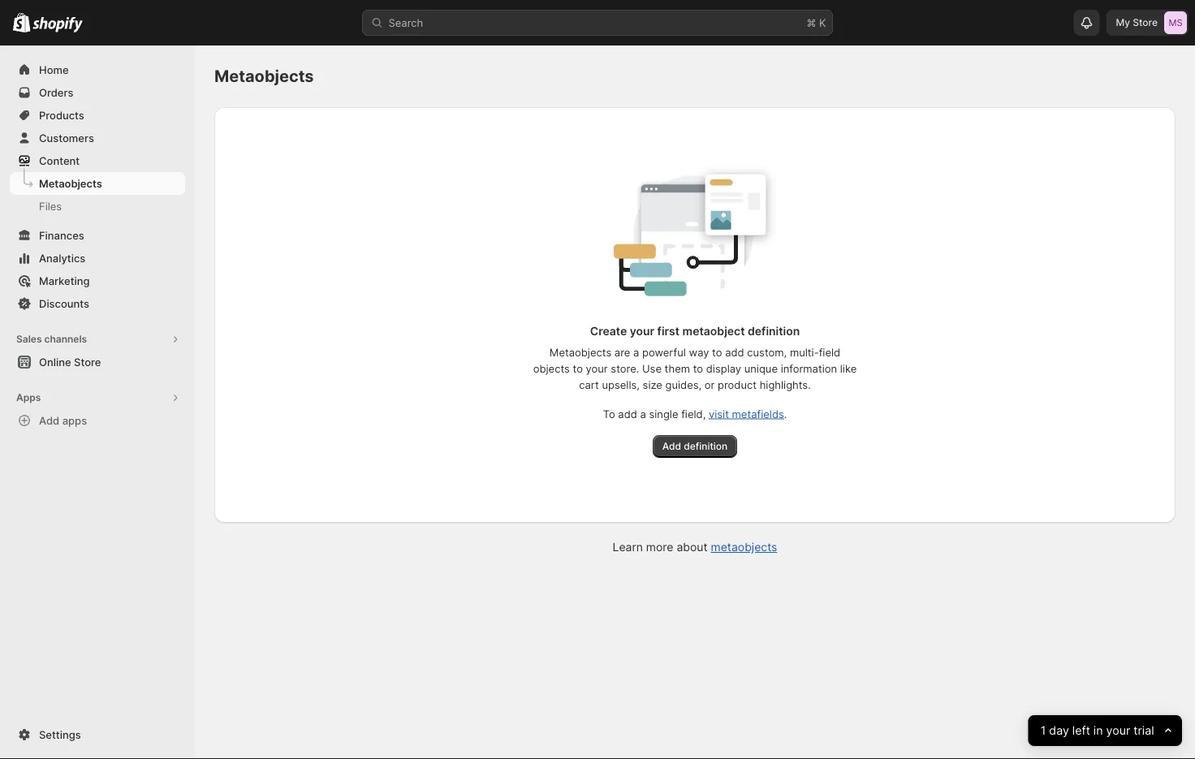 Task type: locate. For each thing, give the bounding box(es) containing it.
customers
[[39, 132, 94, 144]]

your up cart
[[586, 362, 608, 375]]

your left first
[[630, 324, 655, 338]]

0 horizontal spatial metaobjects
[[39, 177, 102, 190]]

1 vertical spatial your
[[586, 362, 608, 375]]

1 vertical spatial definition
[[684, 441, 728, 452]]

0 vertical spatial add
[[39, 414, 59, 427]]

finances link
[[10, 224, 185, 247]]

0 horizontal spatial add
[[618, 408, 637, 420]]

visit metafields link
[[709, 408, 784, 420]]

1 horizontal spatial add
[[662, 441, 681, 452]]

orders link
[[10, 81, 185, 104]]

to up cart
[[573, 362, 583, 375]]

analytics
[[39, 252, 86, 264]]

add apps button
[[10, 409, 185, 432]]

a right are at the right top of the page
[[633, 346, 639, 359]]

a for powerful
[[633, 346, 639, 359]]

marketing
[[39, 274, 90, 287]]

store inside button
[[74, 356, 101, 368]]

store right the my on the top right of page
[[1133, 17, 1158, 28]]

2 vertical spatial your
[[1107, 724, 1131, 738]]

0 horizontal spatial a
[[633, 346, 639, 359]]

add down single
[[662, 441, 681, 452]]

1 horizontal spatial metaobjects
[[214, 66, 314, 86]]

your inside the metaobjects are a powerful way to add custom, multi-field objects to your store. use them to display unique information like cart upsells, size guides, or product highlights.
[[586, 362, 608, 375]]

1 horizontal spatial a
[[640, 408, 646, 420]]

0 horizontal spatial add
[[39, 414, 59, 427]]

a left single
[[640, 408, 646, 420]]

0 vertical spatial your
[[630, 324, 655, 338]]

add
[[725, 346, 744, 359], [618, 408, 637, 420]]

my
[[1116, 17, 1131, 28]]

add right to
[[618, 408, 637, 420]]

1 horizontal spatial store
[[1133, 17, 1158, 28]]

metaobject
[[683, 324, 745, 338]]

metaobjects
[[214, 66, 314, 86], [39, 177, 102, 190], [550, 346, 612, 359]]

add for add definition
[[662, 441, 681, 452]]

day
[[1050, 724, 1070, 738]]

about
[[677, 540, 708, 554]]

1 vertical spatial store
[[74, 356, 101, 368]]

0 vertical spatial metaobjects
[[214, 66, 314, 86]]

like
[[840, 362, 857, 375]]

shopify image
[[33, 17, 83, 33]]

0 horizontal spatial your
[[586, 362, 608, 375]]

add
[[39, 414, 59, 427], [662, 441, 681, 452]]

products
[[39, 109, 84, 121]]

apps
[[16, 392, 41, 404]]

2 horizontal spatial to
[[712, 346, 722, 359]]

to add a single field, visit metafields .
[[603, 408, 787, 420]]

definition down to add a single field, visit metafields .
[[684, 441, 728, 452]]

content link
[[10, 149, 185, 172]]

to
[[712, 346, 722, 359], [573, 362, 583, 375], [693, 362, 703, 375]]

metaobjects link
[[10, 172, 185, 195]]

display
[[706, 362, 741, 375]]

1 vertical spatial a
[[640, 408, 646, 420]]

settings
[[39, 728, 81, 741]]

1 horizontal spatial add
[[725, 346, 744, 359]]

1 horizontal spatial definition
[[748, 324, 800, 338]]

1 vertical spatial add
[[662, 441, 681, 452]]

store
[[1133, 17, 1158, 28], [74, 356, 101, 368]]

add for add apps
[[39, 414, 59, 427]]

definition up custom,
[[748, 324, 800, 338]]

learn more about metaobjects
[[613, 540, 778, 554]]

size
[[643, 378, 663, 391]]

k
[[819, 16, 826, 29]]

discounts link
[[10, 292, 185, 315]]

add left "apps" in the bottom of the page
[[39, 414, 59, 427]]

0 horizontal spatial store
[[74, 356, 101, 368]]

product
[[718, 378, 757, 391]]

store down sales channels button
[[74, 356, 101, 368]]

sales channels button
[[10, 328, 185, 351]]

your
[[630, 324, 655, 338], [586, 362, 608, 375], [1107, 724, 1131, 738]]

add inside button
[[39, 414, 59, 427]]

2 horizontal spatial metaobjects
[[550, 346, 612, 359]]

left
[[1073, 724, 1091, 738]]

your right in
[[1107, 724, 1131, 738]]

0 vertical spatial a
[[633, 346, 639, 359]]

files link
[[10, 195, 185, 218]]

way
[[689, 346, 709, 359]]

discounts
[[39, 297, 89, 310]]

my store image
[[1165, 11, 1187, 34]]

1 vertical spatial metaobjects
[[39, 177, 102, 190]]

add up display
[[725, 346, 744, 359]]

0 vertical spatial store
[[1133, 17, 1158, 28]]

create your first metaobject definition
[[590, 324, 800, 338]]

a
[[633, 346, 639, 359], [640, 408, 646, 420]]

single
[[649, 408, 679, 420]]

2 vertical spatial metaobjects
[[550, 346, 612, 359]]

definition
[[748, 324, 800, 338], [684, 441, 728, 452]]

to up display
[[712, 346, 722, 359]]

unique
[[744, 362, 778, 375]]

1 vertical spatial add
[[618, 408, 637, 420]]

to down way
[[693, 362, 703, 375]]

2 horizontal spatial your
[[1107, 724, 1131, 738]]

or
[[705, 378, 715, 391]]

online store link
[[10, 351, 185, 374]]

1 day left in your trial button
[[1029, 715, 1182, 746]]

a inside the metaobjects are a powerful way to add custom, multi-field objects to your store. use them to display unique information like cart upsells, size guides, or product highlights.
[[633, 346, 639, 359]]

online
[[39, 356, 71, 368]]

0 vertical spatial add
[[725, 346, 744, 359]]

online store button
[[0, 351, 195, 374]]

0 vertical spatial definition
[[748, 324, 800, 338]]

channels
[[44, 333, 87, 345]]



Task type: describe. For each thing, give the bounding box(es) containing it.
⌘ k
[[807, 16, 826, 29]]

.
[[784, 408, 787, 420]]

highlights.
[[760, 378, 811, 391]]

metaobjects inside the metaobjects are a powerful way to add custom, multi-field objects to your store. use them to display unique information like cart upsells, size guides, or product highlights.
[[550, 346, 612, 359]]

search
[[389, 16, 423, 29]]

1
[[1041, 724, 1046, 738]]

analytics link
[[10, 247, 185, 270]]

cart
[[579, 378, 599, 391]]

field,
[[682, 408, 706, 420]]

more
[[646, 540, 674, 554]]

marketing link
[[10, 270, 185, 292]]

store for online store
[[74, 356, 101, 368]]

use
[[642, 362, 662, 375]]

products link
[[10, 104, 185, 127]]

sales
[[16, 333, 42, 345]]

store for my store
[[1133, 17, 1158, 28]]

guides,
[[666, 378, 702, 391]]

visit
[[709, 408, 729, 420]]

objects
[[533, 362, 570, 375]]

trial
[[1134, 724, 1155, 738]]

field
[[819, 346, 841, 359]]

your inside dropdown button
[[1107, 724, 1131, 738]]

information
[[781, 362, 837, 375]]

to
[[603, 408, 615, 420]]

customers link
[[10, 127, 185, 149]]

metaobjects
[[711, 540, 778, 554]]

1 day left in your trial
[[1041, 724, 1155, 738]]

apps
[[62, 414, 87, 427]]

1 horizontal spatial to
[[693, 362, 703, 375]]

add apps
[[39, 414, 87, 427]]

my store
[[1116, 17, 1158, 28]]

add definition link
[[653, 435, 738, 458]]

multi-
[[790, 346, 819, 359]]

learn
[[613, 540, 643, 554]]

metaobjects are a powerful way to add custom, multi-field objects to your store. use them to display unique information like cart upsells, size guides, or product highlights.
[[533, 346, 857, 391]]

custom,
[[747, 346, 787, 359]]

metafields
[[732, 408, 784, 420]]

powerful
[[642, 346, 686, 359]]

sales channels
[[16, 333, 87, 345]]

1 horizontal spatial your
[[630, 324, 655, 338]]

a for single
[[640, 408, 646, 420]]

upsells,
[[602, 378, 640, 391]]

home link
[[10, 58, 185, 81]]

online store
[[39, 356, 101, 368]]

add inside the metaobjects are a powerful way to add custom, multi-field objects to your store. use them to display unique information like cart upsells, size guides, or product highlights.
[[725, 346, 744, 359]]

add definition
[[662, 441, 728, 452]]

metaobjects link
[[711, 540, 778, 554]]

0 horizontal spatial to
[[573, 362, 583, 375]]

first
[[658, 324, 680, 338]]

content
[[39, 154, 80, 167]]

apps button
[[10, 387, 185, 409]]

are
[[615, 346, 630, 359]]

⌘
[[807, 16, 816, 29]]

0 horizontal spatial definition
[[684, 441, 728, 452]]

files
[[39, 200, 62, 212]]

in
[[1094, 724, 1103, 738]]

home
[[39, 63, 69, 76]]

orders
[[39, 86, 73, 99]]

them
[[665, 362, 690, 375]]

finances
[[39, 229, 84, 242]]

shopify image
[[13, 13, 30, 32]]

create
[[590, 324, 627, 338]]

settings link
[[10, 724, 185, 746]]

store.
[[611, 362, 639, 375]]



Task type: vqa. For each thing, say whether or not it's contained in the screenshot.
Settings link
yes



